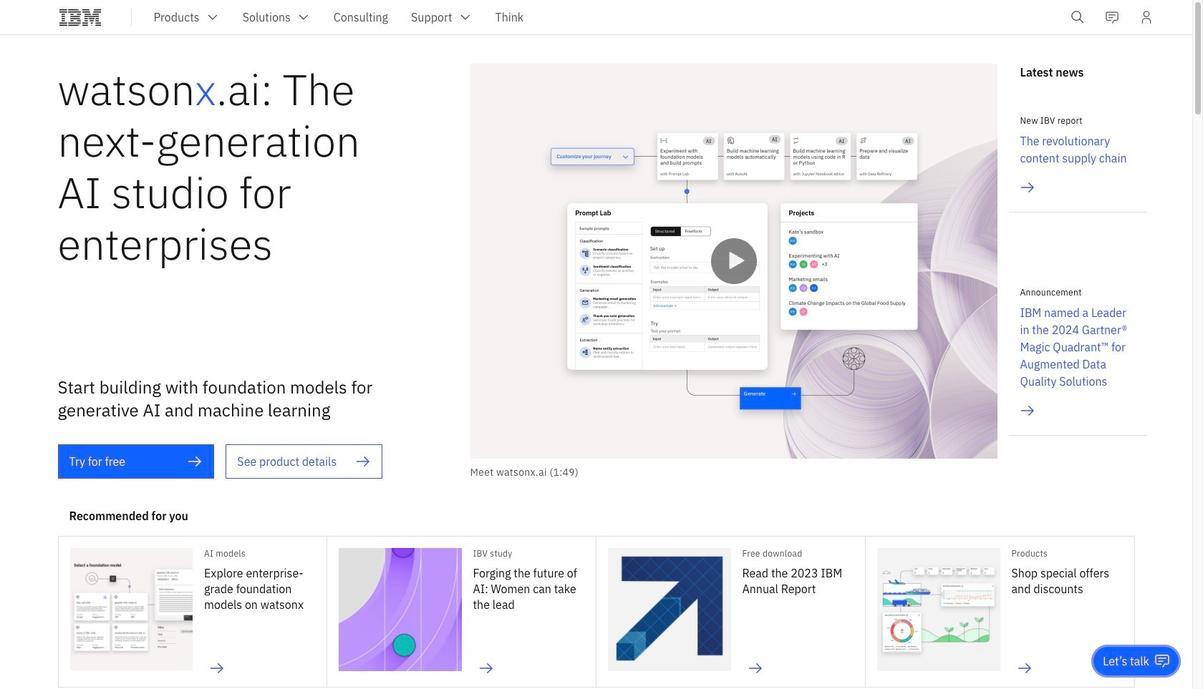 Task type: locate. For each thing, give the bounding box(es) containing it.
let's talk element
[[1103, 654, 1150, 670]]



